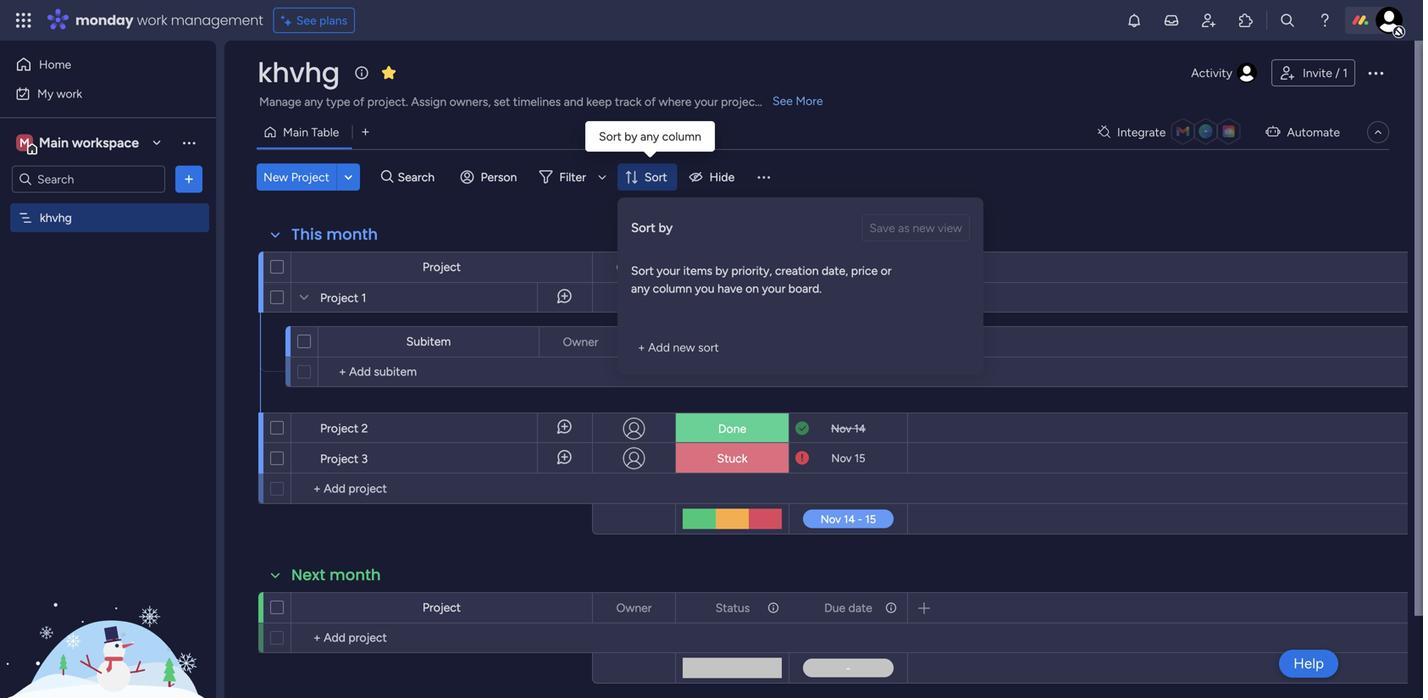 Task type: describe. For each thing, give the bounding box(es) containing it.
due for next month
[[825, 601, 846, 615]]

project inside new project button
[[291, 170, 330, 184]]

due date field for next month
[[820, 599, 877, 617]]

see more link
[[771, 92, 825, 109]]

2 vertical spatial owner
[[617, 601, 652, 615]]

am
[[890, 292, 907, 305]]

Search in workspace field
[[36, 169, 142, 189]]

+ Add project text field
[[300, 628, 585, 648]]

date for next month
[[849, 601, 873, 615]]

see plans button
[[273, 8, 355, 33]]

+
[[638, 340, 646, 355]]

month for this month
[[327, 224, 378, 245]]

project 3
[[320, 452, 368, 466]]

project up + add project text field
[[423, 600, 461, 615]]

notifications image
[[1126, 12, 1143, 29]]

+ add new sort button
[[631, 334, 726, 361]]

2 horizontal spatial options image
[[1366, 63, 1386, 83]]

2 vertical spatial owner field
[[612, 599, 656, 617]]

hide
[[710, 170, 735, 184]]

invite
[[1303, 66, 1333, 80]]

0 vertical spatial column
[[662, 129, 702, 144]]

see for see plans
[[296, 13, 317, 28]]

autopilot image
[[1266, 121, 1281, 142]]

apps image
[[1238, 12, 1255, 29]]

new project
[[264, 170, 330, 184]]

priority,
[[732, 264, 772, 278]]

date for this month
[[849, 260, 873, 275]]

m
[[20, 136, 30, 150]]

project left 3
[[320, 452, 359, 466]]

options image for owner field to the middle
[[598, 328, 610, 356]]

workspace
[[72, 135, 139, 151]]

1 horizontal spatial options image
[[884, 594, 896, 622]]

column inside sort your items by priority, creation date, price or any column you have on your board.
[[653, 281, 692, 296]]

your for you
[[762, 281, 786, 296]]

project down the this month field
[[320, 291, 359, 305]]

subitem
[[406, 334, 451, 349]]

column information image for status
[[767, 261, 780, 274]]

project up the subitem
[[423, 260, 461, 274]]

activity button
[[1185, 59, 1265, 86]]

status for due date
[[716, 601, 750, 615]]

plans
[[320, 13, 348, 28]]

timelines
[[513, 94, 561, 109]]

table
[[311, 125, 339, 139]]

09:00
[[857, 292, 887, 305]]

project left 2
[[320, 421, 359, 436]]

/
[[1336, 66, 1340, 80]]

khvhg list box
[[0, 200, 216, 461]]

management
[[171, 11, 263, 30]]

arrow down image
[[592, 167, 613, 187]]

this month
[[292, 224, 378, 245]]

nov 15
[[832, 452, 866, 465]]

1 vertical spatial any
[[641, 129, 660, 144]]

hide button
[[683, 164, 745, 191]]

my work button
[[10, 80, 182, 107]]

+ Add project text field
[[300, 479, 585, 499]]

work for my
[[56, 86, 82, 101]]

manage any type of project. assign owners, set timelines and keep track of where your project stands.
[[259, 94, 800, 109]]

14
[[855, 422, 866, 436]]

set
[[494, 94, 510, 109]]

0 vertical spatial any
[[304, 94, 323, 109]]

stuck
[[717, 451, 748, 466]]

your for track
[[695, 94, 718, 109]]

3
[[362, 452, 368, 466]]

Next month field
[[287, 564, 385, 586]]

1 vertical spatial options image
[[181, 171, 197, 188]]

and
[[564, 94, 584, 109]]

status for owner
[[663, 335, 697, 349]]

assign
[[411, 94, 447, 109]]

stands.
[[763, 94, 800, 109]]

sort your items by priority, creation date, price or any column you have on your board.
[[631, 264, 892, 296]]

due date for this month
[[825, 260, 873, 275]]

working on it
[[697, 291, 768, 306]]

nov 14
[[831, 422, 866, 436]]

sort for sort by
[[631, 220, 656, 235]]

column information image
[[767, 601, 780, 615]]

add
[[648, 340, 670, 355]]

due for this month
[[825, 260, 846, 275]]

1 vertical spatial owner field
[[559, 333, 603, 351]]

sort for sort by any column
[[599, 129, 622, 144]]

have
[[718, 281, 743, 296]]

you
[[695, 281, 715, 296]]

next month
[[292, 564, 381, 586]]

workspace selection element
[[16, 133, 142, 155]]

nov for working on it
[[818, 292, 838, 305]]

invite / 1 button
[[1272, 59, 1356, 86]]

sort for sort
[[645, 170, 667, 184]]

1 vertical spatial your
[[657, 264, 681, 278]]

collapse board header image
[[1372, 125, 1386, 139]]

v2 overdue deadline image
[[796, 450, 809, 467]]

this
[[292, 224, 323, 245]]

where
[[659, 94, 692, 109]]

nov for done
[[831, 422, 852, 436]]

price
[[852, 264, 878, 278]]

1 inside button
[[1343, 66, 1348, 80]]

project.
[[368, 94, 408, 109]]

sort
[[698, 340, 719, 355]]

home
[[39, 57, 71, 72]]

15
[[855, 452, 866, 465]]

done
[[719, 422, 747, 436]]

help image
[[1317, 12, 1334, 29]]

0 vertical spatial owner field
[[612, 258, 656, 277]]

invite / 1
[[1303, 66, 1348, 80]]

search everything image
[[1280, 12, 1297, 29]]

v2 overdue deadline image
[[796, 290, 809, 306]]

integrate
[[1118, 125, 1166, 139]]

new
[[264, 170, 288, 184]]

due date for next month
[[825, 601, 873, 615]]

keep
[[587, 94, 612, 109]]

main table
[[283, 125, 339, 139]]

main for main workspace
[[39, 135, 69, 151]]

column information image for due date
[[885, 261, 898, 274]]

show board description image
[[352, 64, 372, 81]]



Task type: locate. For each thing, give the bounding box(es) containing it.
remove from favorites image
[[380, 64, 397, 81]]

inbox image
[[1164, 12, 1180, 29]]

any left type
[[304, 94, 323, 109]]

see left more
[[773, 94, 793, 108]]

options image
[[1366, 63, 1386, 83], [181, 171, 197, 188], [884, 594, 896, 622]]

see inside button
[[296, 13, 317, 28]]

nov 15, 09:00 am
[[818, 292, 907, 305]]

automate
[[1288, 125, 1341, 139]]

khvhg
[[258, 54, 340, 92], [40, 211, 72, 225]]

khvhg down search in workspace field in the top left of the page
[[40, 211, 72, 225]]

lottie animation element
[[0, 527, 216, 698]]

2 vertical spatial nov
[[832, 452, 852, 465]]

0 vertical spatial nov
[[818, 292, 838, 305]]

0 horizontal spatial of
[[353, 94, 365, 109]]

due
[[825, 260, 846, 275], [825, 601, 846, 615]]

1 vertical spatial date
[[849, 601, 873, 615]]

Status field
[[712, 258, 754, 277], [659, 333, 702, 351], [712, 599, 754, 617]]

sort down 'sort by'
[[631, 264, 654, 278]]

column information image
[[767, 261, 780, 274], [885, 261, 898, 274], [885, 601, 898, 615]]

see for see more
[[773, 94, 793, 108]]

project right new
[[291, 170, 330, 184]]

0 vertical spatial status
[[716, 260, 750, 275]]

due left price
[[825, 260, 846, 275]]

0 horizontal spatial 1
[[362, 291, 366, 305]]

sort by any column
[[599, 129, 702, 144]]

1 due from the top
[[825, 260, 846, 275]]

on
[[746, 281, 759, 296], [744, 291, 758, 306]]

date,
[[822, 264, 849, 278]]

2 vertical spatial status
[[716, 601, 750, 615]]

1 vertical spatial due
[[825, 601, 846, 615]]

sort by
[[631, 220, 673, 235]]

1 vertical spatial khvhg
[[40, 211, 72, 225]]

1 right /
[[1343, 66, 1348, 80]]

1 horizontal spatial options image
[[652, 594, 664, 622]]

working
[[697, 291, 741, 306]]

1 vertical spatial status field
[[659, 333, 702, 351]]

2 vertical spatial by
[[716, 264, 729, 278]]

project
[[291, 170, 330, 184], [423, 260, 461, 274], [320, 291, 359, 305], [320, 421, 359, 436], [320, 452, 359, 466], [423, 600, 461, 615]]

1 vertical spatial nov
[[831, 422, 852, 436]]

dapulse integrations image
[[1098, 126, 1111, 139]]

0 vertical spatial due
[[825, 260, 846, 275]]

main right workspace icon on the left top of the page
[[39, 135, 69, 151]]

column down where
[[662, 129, 702, 144]]

help
[[1294, 655, 1325, 672]]

1 vertical spatial column
[[653, 281, 692, 296]]

my
[[37, 86, 54, 101]]

work right monday at the top
[[137, 11, 167, 30]]

1 due date from the top
[[825, 260, 873, 275]]

project
[[721, 94, 760, 109]]

of right "track"
[[645, 94, 656, 109]]

1 vertical spatial due date field
[[820, 599, 877, 617]]

Owner field
[[612, 258, 656, 277], [559, 333, 603, 351], [612, 599, 656, 617]]

track
[[615, 94, 642, 109]]

new
[[673, 340, 695, 355]]

1 vertical spatial owner
[[563, 335, 599, 349]]

1 date from the top
[[849, 260, 873, 275]]

2
[[362, 421, 368, 436]]

filter button
[[532, 164, 613, 191]]

work right my
[[56, 86, 82, 101]]

your down priority,
[[762, 281, 786, 296]]

of right type
[[353, 94, 365, 109]]

your right where
[[695, 94, 718, 109]]

main workspace
[[39, 135, 139, 151]]

more
[[796, 94, 823, 108]]

it
[[761, 291, 768, 306]]

workspace options image
[[181, 134, 197, 151]]

of
[[353, 94, 365, 109], [645, 94, 656, 109]]

any up sort "popup button" at top left
[[641, 129, 660, 144]]

1 horizontal spatial of
[[645, 94, 656, 109]]

nov
[[818, 292, 838, 305], [831, 422, 852, 436], [832, 452, 852, 465]]

2 vertical spatial any
[[631, 281, 650, 296]]

2 due from the top
[[825, 601, 846, 615]]

0 vertical spatial see
[[296, 13, 317, 28]]

main left table
[[283, 125, 308, 139]]

0 vertical spatial due date
[[825, 260, 873, 275]]

+ add new sort
[[638, 340, 719, 355]]

monday
[[75, 11, 134, 30]]

status up have
[[716, 260, 750, 275]]

help button
[[1280, 650, 1339, 678]]

status field for due date
[[712, 599, 754, 617]]

owner
[[617, 260, 652, 275], [563, 335, 599, 349], [617, 601, 652, 615]]

date
[[849, 260, 873, 275], [849, 601, 873, 615]]

my work
[[37, 86, 82, 101]]

monday work management
[[75, 11, 263, 30]]

0 vertical spatial due date field
[[820, 258, 877, 277]]

any
[[304, 94, 323, 109], [641, 129, 660, 144], [631, 281, 650, 296]]

your
[[695, 94, 718, 109], [657, 264, 681, 278], [762, 281, 786, 296]]

0 horizontal spatial khvhg
[[40, 211, 72, 225]]

board.
[[789, 281, 822, 296]]

manage
[[259, 94, 302, 109]]

see left plans
[[296, 13, 317, 28]]

month
[[327, 224, 378, 245], [330, 564, 381, 586]]

2 vertical spatial status field
[[712, 599, 754, 617]]

2 date from the top
[[849, 601, 873, 615]]

sort down sort "popup button" at top left
[[631, 220, 656, 235]]

15,
[[841, 292, 854, 305]]

any up +
[[631, 281, 650, 296]]

1 vertical spatial by
[[659, 220, 673, 235]]

1 horizontal spatial main
[[283, 125, 308, 139]]

0 horizontal spatial see
[[296, 13, 317, 28]]

1 vertical spatial status
[[663, 335, 697, 349]]

main inside button
[[283, 125, 308, 139]]

person button
[[454, 164, 527, 191]]

by down "track"
[[625, 129, 638, 144]]

1 horizontal spatial your
[[695, 94, 718, 109]]

0 vertical spatial owner
[[617, 260, 652, 275]]

2 horizontal spatial options image
[[766, 594, 778, 622]]

on inside sort your items by priority, creation date, price or any column you have on your board.
[[746, 281, 759, 296]]

2 horizontal spatial your
[[762, 281, 786, 296]]

1 vertical spatial work
[[56, 86, 82, 101]]

sort for sort your items by priority, creation date, price or any column you have on your board.
[[631, 264, 654, 278]]

select product image
[[15, 12, 32, 29]]

by down sort "popup button" at top left
[[659, 220, 673, 235]]

v2 search image
[[381, 168, 394, 187]]

person
[[481, 170, 517, 184]]

by for sort by any column
[[625, 129, 638, 144]]

due right column information image
[[825, 601, 846, 615]]

menu image
[[755, 169, 772, 186]]

khvhg field
[[253, 54, 344, 92]]

status field for owner
[[659, 333, 702, 351]]

workspace image
[[16, 133, 33, 152]]

This month field
[[287, 224, 382, 246]]

gary orlando image
[[1376, 7, 1403, 34]]

1 horizontal spatial see
[[773, 94, 793, 108]]

sort inside sort your items by priority, creation date, price or any column you have on your board.
[[631, 264, 654, 278]]

activity
[[1192, 66, 1233, 80]]

2 horizontal spatial by
[[716, 264, 729, 278]]

see more
[[773, 94, 823, 108]]

options image
[[598, 328, 610, 356], [652, 594, 664, 622], [766, 594, 778, 622]]

or
[[881, 264, 892, 278]]

column down "items"
[[653, 281, 692, 296]]

nov left 15
[[832, 452, 852, 465]]

new project button
[[257, 164, 336, 191]]

0 horizontal spatial options image
[[181, 171, 197, 188]]

month for next month
[[330, 564, 381, 586]]

creation
[[775, 264, 819, 278]]

nov left 15,
[[818, 292, 838, 305]]

0 vertical spatial work
[[137, 11, 167, 30]]

0 vertical spatial by
[[625, 129, 638, 144]]

sort down keep
[[599, 129, 622, 144]]

next
[[292, 564, 326, 586]]

add view image
[[362, 126, 369, 138]]

work inside button
[[56, 86, 82, 101]]

work for monday
[[137, 11, 167, 30]]

filter
[[560, 170, 586, 184]]

0 vertical spatial date
[[849, 260, 873, 275]]

1 horizontal spatial by
[[659, 220, 673, 235]]

0 horizontal spatial by
[[625, 129, 638, 144]]

see plans
[[296, 13, 348, 28]]

sort down sort by any column
[[645, 170, 667, 184]]

by inside sort your items by priority, creation date, price or any column you have on your board.
[[716, 264, 729, 278]]

1 down the this month field
[[362, 291, 366, 305]]

owners,
[[450, 94, 491, 109]]

1 vertical spatial see
[[773, 94, 793, 108]]

option
[[0, 203, 216, 206]]

due date right column information image
[[825, 601, 873, 615]]

1 vertical spatial month
[[330, 564, 381, 586]]

0 vertical spatial status field
[[712, 258, 754, 277]]

status left column information image
[[716, 601, 750, 615]]

main table button
[[257, 119, 352, 146]]

0 horizontal spatial work
[[56, 86, 82, 101]]

project 1
[[320, 291, 366, 305]]

2 of from the left
[[645, 94, 656, 109]]

type
[[326, 94, 350, 109]]

by up have
[[716, 264, 729, 278]]

1 vertical spatial due date
[[825, 601, 873, 615]]

2 vertical spatial options image
[[884, 594, 896, 622]]

1 of from the left
[[353, 94, 365, 109]]

home button
[[10, 51, 182, 78]]

month right this
[[327, 224, 378, 245]]

by for sort by
[[659, 220, 673, 235]]

1 horizontal spatial 1
[[1343, 66, 1348, 80]]

0 horizontal spatial main
[[39, 135, 69, 151]]

0 vertical spatial month
[[327, 224, 378, 245]]

month right next
[[330, 564, 381, 586]]

khvhg up manage
[[258, 54, 340, 92]]

0 vertical spatial 1
[[1343, 66, 1348, 80]]

sort inside "popup button"
[[645, 170, 667, 184]]

due date field right column information image
[[820, 599, 877, 617]]

any inside sort your items by priority, creation date, price or any column you have on your board.
[[631, 281, 650, 296]]

items
[[683, 264, 713, 278]]

+ Add subitem text field
[[327, 362, 504, 382]]

1 vertical spatial 1
[[362, 291, 366, 305]]

by
[[625, 129, 638, 144], [659, 220, 673, 235], [716, 264, 729, 278]]

0 vertical spatial your
[[695, 94, 718, 109]]

due date field for this month
[[820, 258, 877, 277]]

v2 done deadline image
[[796, 421, 809, 437]]

due date
[[825, 260, 873, 275], [825, 601, 873, 615]]

0 vertical spatial khvhg
[[258, 54, 340, 92]]

khvhg inside list box
[[40, 211, 72, 225]]

options image for bottommost owner field
[[652, 594, 664, 622]]

2 due date from the top
[[825, 601, 873, 615]]

0 horizontal spatial your
[[657, 264, 681, 278]]

angle down image
[[345, 171, 353, 183]]

column
[[662, 129, 702, 144], [653, 281, 692, 296]]

nov left 14
[[831, 422, 852, 436]]

main
[[283, 125, 308, 139], [39, 135, 69, 151]]

your left "items"
[[657, 264, 681, 278]]

work
[[137, 11, 167, 30], [56, 86, 82, 101]]

2 due date field from the top
[[820, 599, 877, 617]]

0 horizontal spatial options image
[[598, 328, 610, 356]]

2 vertical spatial your
[[762, 281, 786, 296]]

lottie animation image
[[0, 527, 216, 698]]

invite members image
[[1201, 12, 1218, 29]]

main for main table
[[283, 125, 308, 139]]

Due date field
[[820, 258, 877, 277], [820, 599, 877, 617]]

1 horizontal spatial work
[[137, 11, 167, 30]]

Search field
[[394, 165, 445, 189]]

main inside workspace selection element
[[39, 135, 69, 151]]

0 vertical spatial options image
[[1366, 63, 1386, 83]]

due date up 15,
[[825, 260, 873, 275]]

project 2
[[320, 421, 368, 436]]

1 due date field from the top
[[820, 258, 877, 277]]

status left sort
[[663, 335, 697, 349]]

due date field up 15,
[[820, 258, 877, 277]]

sort button
[[618, 164, 678, 191]]

1 horizontal spatial khvhg
[[258, 54, 340, 92]]



Task type: vqa. For each thing, say whether or not it's contained in the screenshot.
Archive board
no



